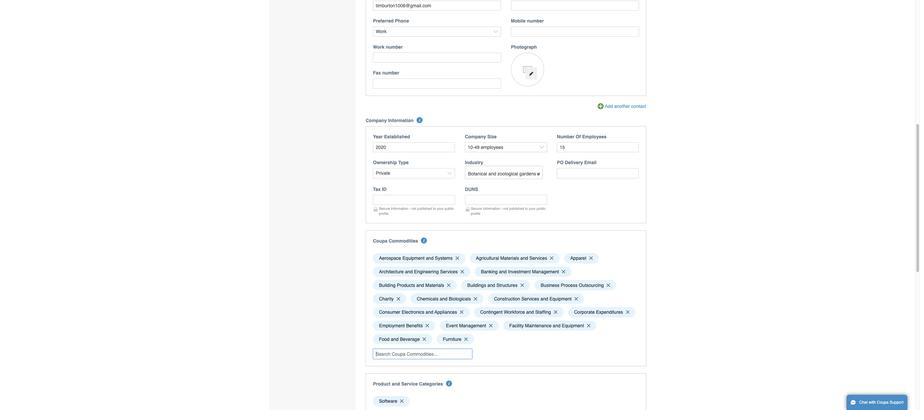 Task type: vqa. For each thing, say whether or not it's contained in the screenshot.
"Product"
yes



Task type: locate. For each thing, give the bounding box(es) containing it.
apparel
[[571, 256, 587, 261]]

coupa right with
[[877, 400, 889, 405]]

software
[[379, 399, 397, 404]]

selected list box
[[371, 252, 641, 346], [371, 395, 641, 408]]

your down tax id text field
[[437, 207, 444, 211]]

1 secure information - not published to your public profile from the left
[[379, 207, 454, 215]]

employment benefits
[[379, 323, 423, 328]]

management right the event
[[459, 323, 486, 328]]

number for work number
[[386, 44, 403, 50]]

delivery
[[565, 160, 583, 165]]

materials
[[500, 256, 519, 261], [426, 283, 444, 288]]

commodities
[[389, 238, 418, 244]]

number right mobile
[[527, 18, 544, 24]]

equipment inside option
[[550, 296, 572, 301]]

company size
[[465, 134, 497, 139]]

food and beverage
[[379, 337, 420, 342]]

additional information image up the aerospace equipment and systems option
[[421, 238, 427, 244]]

equipment for construction services and equipment
[[550, 296, 572, 301]]

secure for duns
[[471, 207, 482, 211]]

services for architecture and engineering services
[[440, 269, 458, 274]]

and
[[426, 256, 434, 261], [521, 256, 528, 261], [405, 269, 413, 274], [499, 269, 507, 274], [417, 283, 424, 288], [488, 283, 495, 288], [440, 296, 448, 301], [541, 296, 548, 301], [426, 310, 434, 315], [526, 310, 534, 315], [553, 323, 561, 328], [391, 337, 399, 342], [392, 381, 400, 387]]

1 profile from the left
[[379, 211, 389, 215]]

2 public from the left
[[537, 207, 546, 211]]

0 vertical spatial equipment
[[403, 256, 425, 261]]

architecture
[[379, 269, 404, 274]]

company left size
[[465, 134, 486, 139]]

0 horizontal spatial to
[[433, 207, 436, 211]]

secure information - not published to your public profile down tax id text field
[[379, 207, 454, 215]]

secure down id
[[379, 207, 390, 211]]

process
[[561, 283, 578, 288]]

equipment
[[403, 256, 425, 261], [550, 296, 572, 301], [562, 323, 584, 328]]

0 horizontal spatial published
[[417, 207, 432, 211]]

facility maintenance and equipment
[[509, 323, 584, 328]]

change image image
[[529, 71, 534, 76]]

Fax number text field
[[373, 79, 501, 89]]

selected list box containing software
[[371, 395, 641, 408]]

structures
[[497, 283, 518, 288]]

information down duns text box
[[483, 207, 500, 211]]

outsourcing
[[579, 283, 604, 288]]

additional information image for coupa commodities
[[421, 238, 427, 244]]

1 horizontal spatial coupa
[[877, 400, 889, 405]]

published down tax id text field
[[417, 207, 432, 211]]

0 vertical spatial services
[[530, 256, 547, 261]]

-
[[409, 207, 411, 211], [501, 207, 503, 211]]

support
[[890, 400, 904, 405]]

1 - from the left
[[409, 207, 411, 211]]

another
[[614, 104, 630, 109]]

0 horizontal spatial profile
[[379, 211, 389, 215]]

aerospace equipment and systems option
[[373, 253, 465, 263]]

0 vertical spatial materials
[[500, 256, 519, 261]]

2 your from the left
[[529, 207, 536, 211]]

1 vertical spatial services
[[440, 269, 458, 274]]

- down duns text box
[[501, 207, 503, 211]]

chemicals and biologicals option
[[411, 294, 484, 304]]

tax
[[373, 187, 381, 192]]

1 selected list box from the top
[[371, 252, 641, 346]]

secure information - not published to your public profile down duns text box
[[471, 207, 546, 215]]

equipment down corporate
[[562, 323, 584, 328]]

1 vertical spatial management
[[459, 323, 486, 328]]

agricultural materials and services
[[476, 256, 547, 261]]

management up business
[[532, 269, 559, 274]]

profile
[[379, 211, 389, 215], [471, 211, 481, 215]]

1 vertical spatial additional information image
[[421, 238, 427, 244]]

consumer electronics and appliances option
[[373, 307, 470, 317]]

1 to from the left
[[433, 207, 436, 211]]

profile down duns
[[471, 211, 481, 215]]

services inside option
[[530, 256, 547, 261]]

information down tax id text field
[[391, 207, 408, 211]]

1 secure from the left
[[379, 207, 390, 211]]

public
[[445, 207, 454, 211], [537, 207, 546, 211]]

published down duns text box
[[509, 207, 524, 211]]

secure
[[379, 207, 390, 211], [471, 207, 482, 211]]

materials up chemicals
[[426, 283, 444, 288]]

1 vertical spatial equipment
[[550, 296, 572, 301]]

1 not from the left
[[412, 207, 416, 211]]

and down banking
[[488, 283, 495, 288]]

number right work
[[386, 44, 403, 50]]

contingent workforce and staffing
[[480, 310, 551, 315]]

1 vertical spatial materials
[[426, 283, 444, 288]]

2 secure information - not published to your public profile from the left
[[471, 207, 546, 215]]

food and beverage option
[[373, 334, 432, 344]]

0 vertical spatial selected list box
[[371, 252, 641, 346]]

and up the engineering
[[426, 256, 434, 261]]

and left staffing
[[526, 310, 534, 315]]

materials inside agricultural materials and services option
[[500, 256, 519, 261]]

aerospace equipment and systems
[[379, 256, 453, 261]]

benefits
[[406, 323, 423, 328]]

your
[[437, 207, 444, 211], [529, 207, 536, 211]]

2 selected list box from the top
[[371, 395, 641, 408]]

profile down id
[[379, 211, 389, 215]]

chemicals and biologicals
[[417, 296, 471, 301]]

services down systems
[[440, 269, 458, 274]]

to down tax id text field
[[433, 207, 436, 211]]

1 horizontal spatial -
[[501, 207, 503, 211]]

1 horizontal spatial your
[[529, 207, 536, 211]]

Role text field
[[511, 1, 639, 11]]

Mobile number text field
[[511, 27, 639, 37]]

maintenance
[[525, 323, 552, 328]]

secure down duns
[[471, 207, 482, 211]]

to down duns text box
[[525, 207, 528, 211]]

2 profile from the left
[[471, 211, 481, 215]]

0 horizontal spatial -
[[409, 207, 411, 211]]

2 - from the left
[[501, 207, 503, 211]]

banking
[[481, 269, 498, 274]]

equipment up architecture and engineering services
[[403, 256, 425, 261]]

1 horizontal spatial secure information - not published to your public profile
[[471, 207, 546, 215]]

number for fax number
[[382, 70, 399, 76]]

1 horizontal spatial not
[[504, 207, 508, 211]]

2 vertical spatial additional information image
[[446, 381, 452, 387]]

equipment down process
[[550, 296, 572, 301]]

1 published from the left
[[417, 207, 432, 211]]

0 horizontal spatial materials
[[426, 283, 444, 288]]

1 vertical spatial number
[[386, 44, 403, 50]]

services
[[530, 256, 547, 261], [440, 269, 458, 274], [522, 296, 539, 301]]

not for tax id
[[412, 207, 416, 211]]

additional information image for product and service categories
[[446, 381, 452, 387]]

appliances
[[435, 310, 457, 315]]

Search Coupa Commodities... field
[[373, 349, 472, 359]]

not down duns text box
[[504, 207, 508, 211]]

and right food
[[391, 337, 399, 342]]

0 horizontal spatial company
[[366, 118, 387, 123]]

construction
[[494, 296, 520, 301]]

and up appliances at the bottom left of page
[[440, 296, 448, 301]]

to for duns
[[525, 207, 528, 211]]

furniture option
[[437, 334, 474, 344]]

0 horizontal spatial public
[[445, 207, 454, 211]]

secure for tax id
[[379, 207, 390, 211]]

number of employees
[[557, 134, 607, 139]]

additional information image right categories
[[446, 381, 452, 387]]

coupa
[[373, 238, 388, 244], [877, 400, 889, 405]]

2 vertical spatial services
[[522, 296, 539, 301]]

1 horizontal spatial public
[[537, 207, 546, 211]]

0 horizontal spatial secure information - not published to your public profile
[[379, 207, 454, 215]]

your for duns
[[529, 207, 536, 211]]

not down tax id text field
[[412, 207, 416, 211]]

0 vertical spatial coupa
[[373, 238, 388, 244]]

po
[[557, 160, 564, 165]]

0 vertical spatial company
[[366, 118, 387, 123]]

facility
[[509, 323, 524, 328]]

0 vertical spatial management
[[532, 269, 559, 274]]

1 vertical spatial coupa
[[877, 400, 889, 405]]

Tax ID text field
[[373, 195, 455, 205]]

categories
[[419, 381, 443, 387]]

company up year
[[366, 118, 387, 123]]

1 vertical spatial company
[[465, 134, 486, 139]]

ownership type
[[373, 160, 409, 165]]

Number Of Employees text field
[[557, 142, 639, 152]]

coupa up aerospace
[[373, 238, 388, 244]]

industry
[[465, 160, 483, 165]]

0 horizontal spatial secure
[[379, 207, 390, 211]]

additional information image
[[417, 117, 423, 123], [421, 238, 427, 244], [446, 381, 452, 387]]

architecture and engineering services option
[[373, 267, 471, 277]]

services up banking and investment management option
[[530, 256, 547, 261]]

1 horizontal spatial management
[[532, 269, 559, 274]]

1 public from the left
[[445, 207, 454, 211]]

agricultural materials and services option
[[470, 253, 560, 263]]

number
[[527, 18, 544, 24], [386, 44, 403, 50], [382, 70, 399, 76]]

systems
[[435, 256, 453, 261]]

charity option
[[373, 294, 406, 304]]

2 vertical spatial number
[[382, 70, 399, 76]]

secure information - not published to your public profile
[[379, 207, 454, 215], [471, 207, 546, 215]]

building products and materials option
[[373, 280, 457, 290]]

2 not from the left
[[504, 207, 508, 211]]

0 vertical spatial additional information image
[[417, 117, 423, 123]]

to
[[433, 207, 436, 211], [525, 207, 528, 211]]

None text field
[[373, 1, 501, 11]]

materials up investment
[[500, 256, 519, 261]]

1 your from the left
[[437, 207, 444, 211]]

2 vertical spatial equipment
[[562, 323, 584, 328]]

preferred
[[373, 18, 394, 24]]

size
[[488, 134, 497, 139]]

materials inside building products and materials option
[[426, 283, 444, 288]]

Industry text field
[[466, 169, 542, 179]]

add
[[605, 104, 613, 109]]

1 horizontal spatial published
[[509, 207, 524, 211]]

2 published from the left
[[509, 207, 524, 211]]

- down tax id text field
[[409, 207, 411, 211]]

1 horizontal spatial profile
[[471, 211, 481, 215]]

Year Established text field
[[373, 142, 455, 152]]

your down duns text box
[[529, 207, 536, 211]]

information up 'established'
[[388, 118, 414, 123]]

1 vertical spatial selected list box
[[371, 395, 641, 408]]

and up banking and investment management option
[[521, 256, 528, 261]]

business
[[541, 283, 560, 288]]

0 horizontal spatial your
[[437, 207, 444, 211]]

2 to from the left
[[525, 207, 528, 211]]

building products and materials
[[379, 283, 444, 288]]

software option
[[373, 396, 410, 406]]

1 horizontal spatial to
[[525, 207, 528, 211]]

services up contingent workforce and staffing option
[[522, 296, 539, 301]]

construction services and equipment option
[[488, 294, 584, 304]]

duns
[[465, 187, 478, 192]]

0 vertical spatial number
[[527, 18, 544, 24]]

company for company size
[[465, 134, 486, 139]]

information
[[388, 118, 414, 123], [391, 207, 408, 211], [483, 207, 500, 211]]

number right fax
[[382, 70, 399, 76]]

additional information image up year established text box
[[417, 117, 423, 123]]

work
[[373, 44, 385, 50]]

0 horizontal spatial management
[[459, 323, 486, 328]]

service
[[401, 381, 418, 387]]

0 horizontal spatial not
[[412, 207, 416, 211]]

1 horizontal spatial secure
[[471, 207, 482, 211]]

1 horizontal spatial materials
[[500, 256, 519, 261]]

1 horizontal spatial company
[[465, 134, 486, 139]]

2 secure from the left
[[471, 207, 482, 211]]

architecture and engineering services
[[379, 269, 458, 274]]



Task type: describe. For each thing, give the bounding box(es) containing it.
chat with coupa support
[[860, 400, 904, 405]]

consumer
[[379, 310, 401, 315]]

to for tax id
[[433, 207, 436, 211]]

year
[[373, 134, 383, 139]]

corporate
[[574, 310, 595, 315]]

published for tax id
[[417, 207, 432, 211]]

po delivery email
[[557, 160, 597, 165]]

workforce
[[504, 310, 525, 315]]

event management
[[446, 323, 486, 328]]

preferred phone
[[373, 18, 409, 24]]

additional information image for company information
[[417, 117, 423, 123]]

apparel option
[[565, 253, 599, 263]]

phone
[[395, 18, 409, 24]]

corporate expenditures
[[574, 310, 623, 315]]

number
[[557, 134, 575, 139]]

work number
[[373, 44, 403, 50]]

contingent
[[480, 310, 503, 315]]

employment
[[379, 323, 405, 328]]

profile for duns
[[471, 211, 481, 215]]

published for duns
[[509, 207, 524, 211]]

email
[[584, 160, 597, 165]]

mobile number
[[511, 18, 544, 24]]

charity
[[379, 296, 394, 301]]

and down 'architecture and engineering services' option
[[417, 283, 424, 288]]

electronics
[[402, 310, 424, 315]]

coupa inside "button"
[[877, 400, 889, 405]]

and left service
[[392, 381, 400, 387]]

company for company information
[[366, 118, 387, 123]]

company information
[[366, 118, 414, 123]]

ownership
[[373, 160, 397, 165]]

product
[[373, 381, 391, 387]]

food
[[379, 337, 390, 342]]

type
[[398, 160, 409, 165]]

aerospace
[[379, 256, 401, 261]]

chat
[[860, 400, 868, 405]]

tax id
[[373, 187, 387, 192]]

established
[[384, 134, 410, 139]]

and up staffing
[[541, 296, 548, 301]]

staffing
[[535, 310, 551, 315]]

building
[[379, 283, 396, 288]]

biologicals
[[449, 296, 471, 301]]

employment benefits option
[[373, 321, 435, 331]]

and inside 'option'
[[488, 283, 495, 288]]

mobile
[[511, 18, 526, 24]]

corporate expenditures option
[[568, 307, 636, 317]]

consumer electronics and appliances
[[379, 310, 457, 315]]

banking and investment management option
[[475, 267, 572, 277]]

and down chemicals
[[426, 310, 434, 315]]

services for agricultural materials and services
[[530, 256, 547, 261]]

business process outsourcing
[[541, 283, 604, 288]]

add another contact
[[605, 104, 646, 109]]

secure information - not published to your public profile for tax id
[[379, 207, 454, 215]]

buildings and structures option
[[461, 280, 530, 290]]

facility maintenance and equipment option
[[503, 321, 597, 331]]

- for duns
[[501, 207, 503, 211]]

fax
[[373, 70, 381, 76]]

public for tax id
[[445, 207, 454, 211]]

management inside banking and investment management option
[[532, 269, 559, 274]]

and right banking
[[499, 269, 507, 274]]

of
[[576, 134, 581, 139]]

id
[[382, 187, 387, 192]]

with
[[869, 400, 876, 405]]

buildings
[[468, 283, 486, 288]]

equipment for facility maintenance and equipment
[[562, 323, 584, 328]]

and up 'building products and materials'
[[405, 269, 413, 274]]

profile for tax id
[[379, 211, 389, 215]]

contingent workforce and staffing option
[[474, 307, 564, 317]]

banking and investment management
[[481, 269, 559, 274]]

secure information - not published to your public profile for duns
[[471, 207, 546, 215]]

chat with coupa support button
[[847, 395, 908, 410]]

business process outsourcing option
[[535, 280, 617, 290]]

furniture
[[443, 337, 462, 342]]

chemicals
[[417, 296, 439, 301]]

event management option
[[440, 321, 499, 331]]

contact
[[632, 104, 646, 109]]

products
[[397, 283, 415, 288]]

number for mobile number
[[527, 18, 544, 24]]

year established
[[373, 134, 410, 139]]

add another contact button
[[598, 103, 646, 110]]

expenditures
[[596, 310, 623, 315]]

agricultural
[[476, 256, 499, 261]]

engineering
[[414, 269, 439, 274]]

public for duns
[[537, 207, 546, 211]]

information for tax id
[[391, 207, 408, 211]]

event
[[446, 323, 458, 328]]

beverage
[[400, 337, 420, 342]]

employees
[[582, 134, 607, 139]]

DUNS text field
[[465, 195, 547, 205]]

fax number
[[373, 70, 399, 76]]

photograph image
[[511, 53, 544, 86]]

buildings and structures
[[468, 283, 518, 288]]

selected list box containing aerospace equipment and systems
[[371, 252, 641, 346]]

coupa commodities
[[373, 238, 418, 244]]

product and service categories
[[373, 381, 443, 387]]

PO Delivery Email text field
[[557, 168, 639, 178]]

investment
[[508, 269, 531, 274]]

photograph
[[511, 44, 537, 50]]

management inside event management option
[[459, 323, 486, 328]]

your for tax id
[[437, 207, 444, 211]]

0 horizontal spatial coupa
[[373, 238, 388, 244]]

Work number text field
[[373, 53, 501, 63]]

information for duns
[[483, 207, 500, 211]]

construction services and equipment
[[494, 296, 572, 301]]

- for tax id
[[409, 207, 411, 211]]

not for duns
[[504, 207, 508, 211]]

and right 'maintenance'
[[553, 323, 561, 328]]



